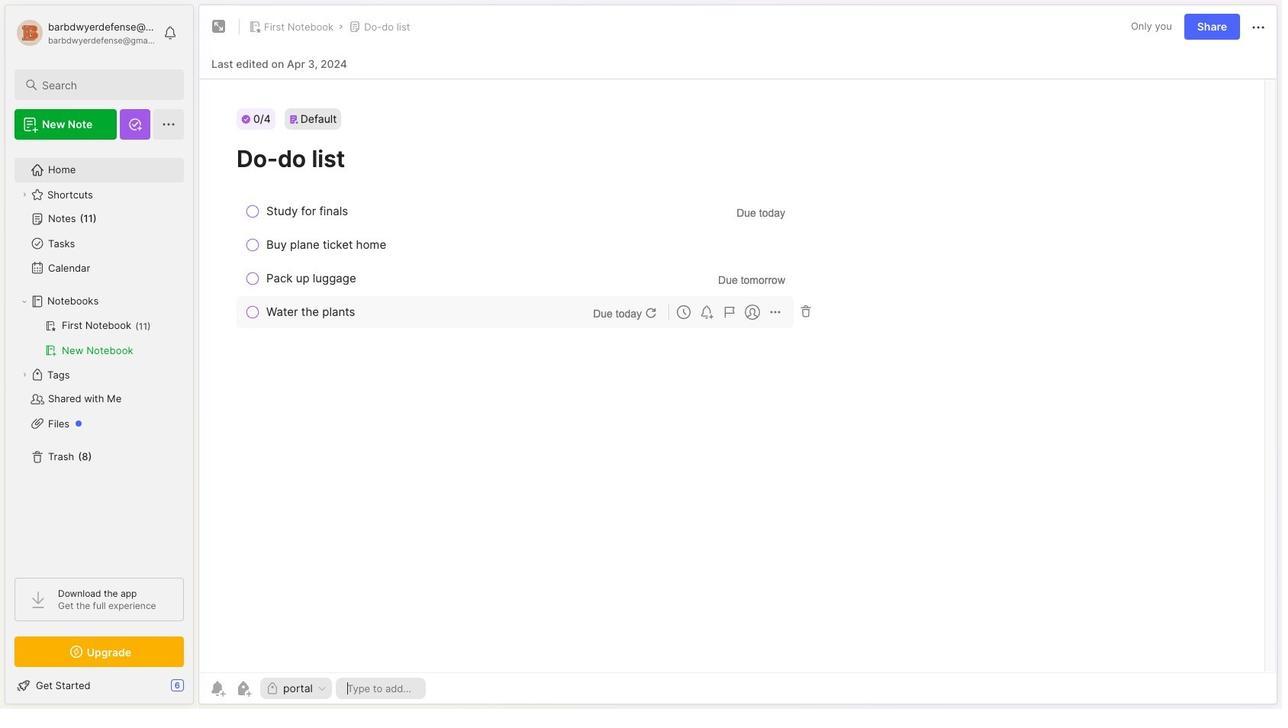 Task type: vqa. For each thing, say whether or not it's contained in the screenshot.
Expand note "icon"
yes



Task type: locate. For each thing, give the bounding box(es) containing it.
tree
[[5, 149, 193, 564]]

group inside main 'element'
[[15, 314, 183, 363]]

expand note image
[[210, 18, 228, 36]]

Search text field
[[42, 78, 170, 92]]

add tag image
[[234, 679, 253, 698]]

Account field
[[15, 18, 156, 48]]

None search field
[[42, 76, 170, 94]]

Help and Learning task checklist field
[[5, 673, 193, 698]]

portal Tag actions field
[[313, 683, 327, 694]]

group
[[15, 314, 183, 363]]

expand notebooks image
[[20, 297, 29, 306]]



Task type: describe. For each thing, give the bounding box(es) containing it.
none search field inside main 'element'
[[42, 76, 170, 94]]

Add tag field
[[346, 682, 416, 695]]

tree inside main 'element'
[[5, 149, 193, 564]]

expand tags image
[[20, 370, 29, 379]]

main element
[[0, 0, 198, 709]]

Note Editor text field
[[199, 79, 1277, 672]]

click to collapse image
[[193, 681, 204, 699]]

more actions image
[[1249, 18, 1268, 36]]

More actions field
[[1249, 17, 1268, 36]]

add a reminder image
[[208, 679, 227, 698]]

note window element
[[198, 5, 1278, 708]]



